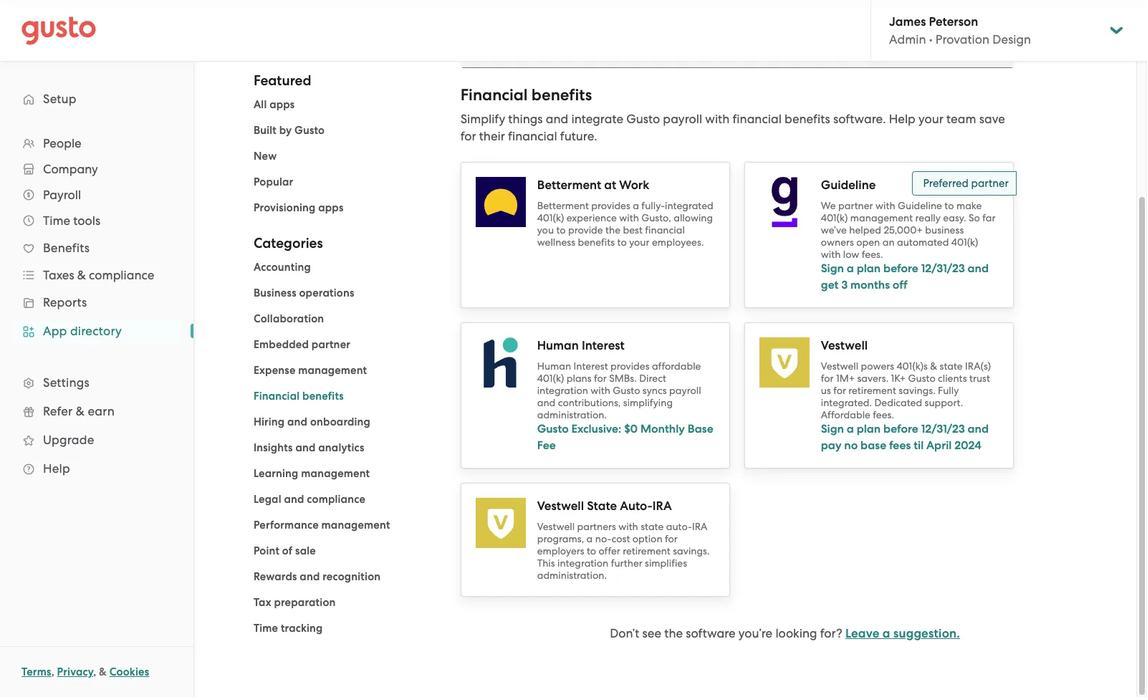 Task type: describe. For each thing, give the bounding box(es) containing it.
company button
[[14, 156, 179, 182]]

gusto navigation element
[[0, 62, 193, 506]]

preferred
[[923, 177, 969, 190]]

built
[[254, 124, 277, 137]]

for inside vestwell state auto-ira vestwell partners with state auto-ira programs, a no-cost option for employers to offer retirement savings. this integration further simplifies administration.
[[665, 533, 678, 545]]

plan inside guideline we partner with guideline to make 401(k) management really easy. so far we've helped 25,000+ business owners open an automated 401(k) with low fees. sign a plan before 12/31/23 and get 3 months off
[[857, 262, 881, 275]]

learning
[[254, 467, 298, 480]]

and inside financial benefits simplify things and integrate gusto payroll with financial benefits software. help your team save for their financial future.
[[546, 112, 568, 126]]

insights and analytics
[[254, 441, 364, 454]]

time tracking link
[[254, 622, 323, 635]]

performance management
[[254, 519, 390, 532]]

savings. inside vestwell state auto-ira vestwell partners with state auto-ira programs, a no-cost option for employers to offer retirement savings. this integration further simplifies administration.
[[673, 545, 710, 557]]

integration inside vestwell state auto-ira vestwell partners with state auto-ira programs, a no-cost option for employers to offer retirement savings. this integration further simplifies administration.
[[557, 557, 608, 569]]

to inside vestwell state auto-ira vestwell partners with state auto-ira programs, a no-cost option for employers to offer retirement savings. this integration further simplifies administration.
[[587, 545, 596, 557]]

administration. inside vestwell state auto-ira vestwell partners with state auto-ira programs, a no-cost option for employers to offer retirement savings. this integration further simplifies administration.
[[537, 570, 607, 581]]

list containing people
[[0, 130, 193, 483]]

benefits inside list
[[302, 390, 344, 403]]

expense
[[254, 364, 296, 377]]

and inside vestwell vestwell powers 401(k)s & state ira(s) for 1m+ savers. 1k+ gusto clients trust us for retirement savings. fully integrated. dedicated support. affordable fees. sign a plan before 12/31/23 and pay no base fees til april 2024
[[968, 422, 989, 436]]

betterment at work logo image
[[476, 177, 526, 227]]

april
[[926, 438, 952, 452]]

and down "sale"
[[300, 570, 320, 583]]

retirement inside vestwell vestwell powers 401(k)s & state ira(s) for 1m+ savers. 1k+ gusto clients trust us for retirement savings. fully integrated. dedicated support. affordable fees. sign a plan before 12/31/23 and pay no base fees til april 2024
[[849, 385, 896, 396]]

1 vertical spatial interest
[[574, 360, 608, 372]]

benefits left software.
[[785, 112, 830, 126]]

a inside guideline we partner with guideline to make 401(k) management really easy. so far we've helped 25,000+ business owners open an automated 401(k) with low fees. sign a plan before 12/31/23 and get 3 months off
[[847, 262, 854, 275]]

payroll button
[[14, 182, 179, 208]]

dedicated
[[874, 397, 922, 408]]

all apps link
[[254, 98, 295, 111]]

off
[[893, 278, 908, 291]]

get
[[821, 278, 839, 291]]

at
[[604, 178, 616, 193]]

embedded partner link
[[254, 338, 350, 351]]

things
[[508, 112, 543, 126]]

partner for preferred partner
[[971, 177, 1009, 190]]

low
[[843, 249, 859, 260]]

your inside financial benefits simplify things and integrate gusto payroll with financial benefits software. help your team save for their financial future.
[[918, 112, 944, 126]]

3
[[841, 278, 848, 291]]

upgrade
[[43, 433, 94, 447]]

point
[[254, 545, 279, 557]]

401(k) up we've
[[821, 212, 848, 224]]

benefits inside betterment at work betterment provides a fully-integrated 401(k) experience with gusto, allowing you to provide the best financial wellness benefits to your employees.
[[578, 236, 615, 248]]

hiring
[[254, 416, 285, 428]]

time tools button
[[14, 208, 179, 234]]

by
[[279, 124, 292, 137]]

savers.
[[857, 373, 889, 384]]

for inside financial benefits simplify things and integrate gusto payroll with financial benefits software. help your team save for their financial future.
[[460, 129, 476, 143]]

to down the best
[[617, 236, 627, 248]]

$0
[[624, 422, 638, 436]]

apps for provisioning apps
[[318, 201, 343, 214]]

see
[[642, 626, 661, 641]]

and inside the human interest human interest provides affordable 401(k) plans for smbs. direct integration with gusto syncs payroll and contributions, simplifying administration. gusto exclusive: $0 monthly base fee
[[537, 397, 555, 408]]

provides for interest
[[610, 360, 649, 372]]

before inside vestwell vestwell powers 401(k)s & state ira(s) for 1m+ savers. 1k+ gusto clients trust us for retirement savings. fully integrated. dedicated support. affordable fees. sign a plan before 12/31/23 and pay no base fees til april 2024
[[883, 422, 918, 436]]

terms , privacy , & cookies
[[21, 666, 149, 678]]

experience
[[567, 212, 617, 224]]

automated
[[897, 236, 949, 248]]

financial for betterment at work
[[645, 224, 685, 236]]

months
[[850, 278, 890, 291]]

help inside financial benefits simplify things and integrate gusto payroll with financial benefits software. help your team save for their financial future.
[[889, 112, 915, 126]]

integrated
[[665, 200, 713, 211]]

integration inside the human interest human interest provides affordable 401(k) plans for smbs. direct integration with gusto syncs payroll and contributions, simplifying administration. gusto exclusive: $0 monthly base fee
[[537, 385, 588, 396]]

featured
[[254, 72, 311, 89]]

partner for embedded partner
[[311, 338, 350, 351]]

company
[[43, 162, 98, 176]]

benefits up the integrate
[[532, 85, 592, 105]]

programs,
[[537, 533, 584, 545]]

learning management link
[[254, 467, 370, 480]]

tax preparation link
[[254, 596, 336, 609]]

management for performance management
[[321, 519, 390, 532]]

simplify
[[460, 112, 505, 126]]

refer
[[43, 404, 73, 418]]

401(k) inside the human interest human interest provides affordable 401(k) plans for smbs. direct integration with gusto syncs payroll and contributions, simplifying administration. gusto exclusive: $0 monthly base fee
[[537, 373, 564, 384]]

collaboration link
[[254, 312, 324, 325]]

business
[[925, 224, 964, 236]]

their
[[479, 129, 505, 143]]

apps for all apps
[[270, 98, 295, 111]]

clients
[[938, 373, 967, 384]]

new
[[254, 150, 277, 163]]

operations
[[299, 287, 354, 299]]

no
[[844, 438, 858, 452]]

time tracking
[[254, 622, 323, 635]]

an
[[882, 236, 895, 248]]

vestwell vestwell powers 401(k)s & state ira(s) for 1m+ savers. 1k+ gusto clients trust us for retirement savings. fully integrated. dedicated support. affordable fees. sign a plan before 12/31/23 and pay no base fees til april 2024
[[821, 338, 991, 452]]

a inside betterment at work betterment provides a fully-integrated 401(k) experience with gusto, allowing you to provide the best financial wellness benefits to your employees.
[[633, 200, 639, 211]]

built by gusto
[[254, 124, 325, 137]]

retirement inside vestwell state auto-ira vestwell partners with state auto-ira programs, a no-cost option for employers to offer retirement savings. this integration further simplifies administration.
[[623, 545, 670, 557]]

12/31/23 inside vestwell vestwell powers 401(k)s & state ira(s) for 1m+ savers. 1k+ gusto clients trust us for retirement savings. fully integrated. dedicated support. affordable fees. sign a plan before 12/31/23 and pay no base fees til april 2024
[[921, 422, 965, 436]]

& inside 'link'
[[76, 404, 85, 418]]

home image
[[21, 16, 96, 45]]

financial for financial benefits
[[254, 390, 300, 403]]

terms link
[[21, 666, 51, 678]]

guideline we partner with guideline to make 401(k) management really easy. so far we've helped 25,000+ business owners open an automated 401(k) with low fees. sign a plan before 12/31/23 and get 3 months off
[[821, 178, 995, 291]]

state inside vestwell state auto-ira vestwell partners with state auto-ira programs, a no-cost option for employers to offer retirement savings. this integration further simplifies administration.
[[641, 521, 664, 532]]

terms
[[21, 666, 51, 678]]

setup
[[43, 92, 76, 106]]

payroll
[[43, 188, 81, 202]]

fully
[[938, 385, 959, 396]]

insights
[[254, 441, 293, 454]]

peterson
[[929, 14, 978, 29]]

further
[[611, 557, 642, 569]]

we
[[821, 200, 836, 211]]

and up learning management 'link'
[[295, 441, 316, 454]]

tax
[[254, 596, 271, 609]]

so
[[969, 212, 980, 224]]

cookies button
[[109, 663, 149, 681]]

12/31/23 inside guideline we partner with guideline to make 401(k) management really easy. so far we've helped 25,000+ business owners open an automated 401(k) with low fees. sign a plan before 12/31/23 and get 3 months off
[[921, 262, 965, 275]]

human interest logo image
[[476, 337, 526, 388]]

0 horizontal spatial ira
[[653, 499, 672, 514]]

vestwell state auto-ira logo image
[[476, 498, 526, 548]]

tracking
[[281, 622, 323, 635]]

really
[[915, 212, 941, 224]]

all
[[254, 98, 267, 111]]

don't
[[610, 626, 639, 641]]

time tools
[[43, 214, 100, 228]]

to inside guideline we partner with guideline to make 401(k) management really easy. so far we've helped 25,000+ business owners open an automated 401(k) with low fees. sign a plan before 12/31/23 and get 3 months off
[[945, 200, 954, 211]]

fees. inside guideline we partner with guideline to make 401(k) management really easy. so far we've helped 25,000+ business owners open an automated 401(k) with low fees. sign a plan before 12/31/23 and get 3 months off
[[862, 249, 883, 260]]

management for learning management
[[301, 467, 370, 480]]

smbs.
[[609, 373, 637, 384]]

the inside don't see the software you're looking for? leave a suggestion.
[[664, 626, 683, 641]]

powers
[[861, 360, 894, 372]]

2024
[[954, 438, 981, 452]]

time for time tracking
[[254, 622, 278, 635]]

state inside vestwell vestwell powers 401(k)s & state ira(s) for 1m+ savers. 1k+ gusto clients trust us for retirement savings. fully integrated. dedicated support. affordable fees. sign a plan before 12/31/23 and pay no base fees til april 2024
[[940, 360, 963, 372]]

guideline logo image
[[759, 177, 809, 227]]

simplifying
[[623, 397, 673, 408]]

with inside the human interest human interest provides affordable 401(k) plans for smbs. direct integration with gusto syncs payroll and contributions, simplifying administration. gusto exclusive: $0 monthly base fee
[[591, 385, 610, 396]]

recognition
[[323, 570, 381, 583]]

provides for at
[[591, 200, 630, 211]]

legal and compliance link
[[254, 493, 365, 506]]

2 betterment from the top
[[537, 200, 589, 211]]

best
[[623, 224, 643, 236]]

1 human from the top
[[537, 338, 579, 353]]



Task type: vqa. For each thing, say whether or not it's contained in the screenshot.
1st What
no



Task type: locate. For each thing, give the bounding box(es) containing it.
help down upgrade
[[43, 461, 70, 476]]

1 vertical spatial betterment
[[537, 200, 589, 211]]

0 vertical spatial human
[[537, 338, 579, 353]]

vestwell state auto-ira vestwell partners with state auto-ira programs, a no-cost option for employers to offer retirement savings. this integration further simplifies administration.
[[537, 499, 710, 581]]

integration down plans
[[537, 385, 588, 396]]

list for categories
[[254, 259, 439, 637]]

financial inside financial benefits simplify things and integrate gusto payroll with financial benefits software. help your team save for their financial future.
[[460, 85, 528, 105]]

expense management link
[[254, 364, 367, 377]]

provide
[[568, 224, 603, 236]]

compliance for legal and compliance
[[307, 493, 365, 506]]

0 vertical spatial time
[[43, 214, 70, 228]]

for right plans
[[594, 373, 607, 384]]

1 vertical spatial 12/31/23
[[921, 422, 965, 436]]

a inside vestwell vestwell powers 401(k)s & state ira(s) for 1m+ savers. 1k+ gusto clients trust us for retirement savings. fully integrated. dedicated support. affordable fees. sign a plan before 12/31/23 and pay no base fees til april 2024
[[847, 422, 854, 436]]

1 horizontal spatial partner
[[838, 200, 873, 211]]

1 administration. from the top
[[537, 409, 607, 421]]

preparation
[[274, 596, 336, 609]]

1 horizontal spatial your
[[918, 112, 944, 126]]

1 horizontal spatial apps
[[318, 201, 343, 214]]

partner
[[971, 177, 1009, 190], [838, 200, 873, 211], [311, 338, 350, 351]]

0 vertical spatial ira
[[653, 499, 672, 514]]

401(k) left plans
[[537, 373, 564, 384]]

0 horizontal spatial compliance
[[89, 268, 154, 282]]

fees. inside vestwell vestwell powers 401(k)s & state ira(s) for 1m+ savers. 1k+ gusto clients trust us for retirement savings. fully integrated. dedicated support. affordable fees. sign a plan before 12/31/23 and pay no base fees til april 2024
[[873, 409, 894, 421]]

None search field
[[460, 37, 1014, 68]]

1 betterment from the top
[[537, 178, 601, 193]]

and inside guideline we partner with guideline to make 401(k) management really easy. so far we've helped 25,000+ business owners open an automated 401(k) with low fees. sign a plan before 12/31/23 and get 3 months off
[[968, 262, 989, 275]]

trust
[[969, 373, 990, 384]]

1 horizontal spatial compliance
[[307, 493, 365, 506]]

1 vertical spatial integration
[[557, 557, 608, 569]]

1 vertical spatial ira
[[692, 521, 707, 532]]

2 human from the top
[[537, 360, 571, 372]]

a left fully-
[[633, 200, 639, 211]]

integrate
[[571, 112, 623, 126]]

& inside vestwell vestwell powers 401(k)s & state ira(s) for 1m+ savers. 1k+ gusto clients trust us for retirement savings. fully integrated. dedicated support. affordable fees. sign a plan before 12/31/23 and pay no base fees til april 2024
[[930, 360, 937, 372]]

financial for financial benefits
[[508, 129, 557, 143]]

betterment up experience
[[537, 178, 601, 193]]

0 horizontal spatial financial
[[508, 129, 557, 143]]

to down no-
[[587, 545, 596, 557]]

0 vertical spatial apps
[[270, 98, 295, 111]]

,
[[51, 666, 54, 678], [93, 666, 96, 678]]

vestwell logo image
[[759, 337, 809, 388]]

25,000+
[[884, 224, 923, 236]]

legal
[[254, 493, 281, 506]]

before up fees
[[883, 422, 918, 436]]

a inside vestwell state auto-ira vestwell partners with state auto-ira programs, a no-cost option for employers to offer retirement savings. this integration further simplifies administration.
[[586, 533, 593, 545]]

12/31/23 down automated
[[921, 262, 965, 275]]

and up future.
[[546, 112, 568, 126]]

1 horizontal spatial financial
[[460, 85, 528, 105]]

and up the 2024
[[968, 422, 989, 436]]

financial down expense
[[254, 390, 300, 403]]

gusto down "smbs."
[[613, 385, 640, 396]]

business
[[254, 287, 296, 299]]

support.
[[925, 397, 963, 408]]

provides inside the human interest human interest provides affordable 401(k) plans for smbs. direct integration with gusto syncs payroll and contributions, simplifying administration. gusto exclusive: $0 monthly base fee
[[610, 360, 649, 372]]

0 vertical spatial sign
[[821, 262, 844, 275]]

cookies
[[109, 666, 149, 678]]

sign up pay on the right bottom
[[821, 422, 844, 436]]

•
[[929, 32, 933, 47]]

gusto right the integrate
[[626, 112, 660, 126]]

0 vertical spatial savings.
[[899, 385, 935, 396]]

1 12/31/23 from the top
[[921, 262, 965, 275]]

0 horizontal spatial financial
[[254, 390, 300, 403]]

us
[[821, 385, 831, 396]]

betterment up you
[[537, 200, 589, 211]]

provides inside betterment at work betterment provides a fully-integrated 401(k) experience with gusto, allowing you to provide the best financial wellness benefits to your employees.
[[591, 200, 630, 211]]

for down "1m+"
[[833, 385, 846, 396]]

& left cookies button
[[99, 666, 107, 678]]

compliance
[[89, 268, 154, 282], [307, 493, 365, 506]]

time inside dropdown button
[[43, 214, 70, 228]]

point of sale
[[254, 545, 316, 557]]

, left privacy
[[51, 666, 54, 678]]

& left earn
[[76, 404, 85, 418]]

your down the best
[[629, 236, 649, 248]]

gusto inside financial benefits simplify things and integrate gusto payroll with financial benefits software. help your team save for their financial future.
[[626, 112, 660, 126]]

a down low
[[847, 262, 854, 275]]

your inside betterment at work betterment provides a fully-integrated 401(k) experience with gusto, allowing you to provide the best financial wellness benefits to your employees.
[[629, 236, 649, 248]]

2 vertical spatial partner
[[311, 338, 350, 351]]

2 , from the left
[[93, 666, 96, 678]]

partner up expense management
[[311, 338, 350, 351]]

with inside vestwell state auto-ira vestwell partners with state auto-ira programs, a no-cost option for employers to offer retirement savings. this integration further simplifies administration.
[[618, 521, 638, 532]]

management down analytics
[[301, 467, 370, 480]]

0 horizontal spatial ,
[[51, 666, 54, 678]]

list
[[254, 96, 439, 216], [0, 130, 193, 483], [254, 259, 439, 637]]

financial benefits simplify things and integrate gusto payroll with financial benefits software. help your team save for their financial future.
[[460, 85, 1005, 143]]

1 vertical spatial fees.
[[873, 409, 894, 421]]

list containing all apps
[[254, 96, 439, 216]]

human
[[537, 338, 579, 353], [537, 360, 571, 372]]

2 administration. from the top
[[537, 570, 607, 581]]

compliance down "benefits" link
[[89, 268, 154, 282]]

1 horizontal spatial the
[[664, 626, 683, 641]]

0 horizontal spatial state
[[641, 521, 664, 532]]

benefits up hiring and onboarding
[[302, 390, 344, 403]]

management up helped
[[850, 212, 913, 224]]

financial for financial benefits simplify things and integrate gusto payroll with financial benefits software. help your team save for their financial future.
[[460, 85, 528, 105]]

for down simplify
[[460, 129, 476, 143]]

leave
[[845, 626, 880, 641]]

401(k) inside betterment at work betterment provides a fully-integrated 401(k) experience with gusto, allowing you to provide the best financial wellness benefits to your employees.
[[537, 212, 564, 224]]

management down the embedded partner
[[298, 364, 367, 377]]

0 vertical spatial your
[[918, 112, 944, 126]]

integrated.
[[821, 397, 872, 408]]

compliance inside taxes & compliance dropdown button
[[89, 268, 154, 282]]

payroll inside financial benefits simplify things and integrate gusto payroll with financial benefits software. help your team save for their financial future.
[[663, 112, 702, 126]]

insights and analytics link
[[254, 441, 364, 454]]

you're
[[739, 626, 772, 641]]

directory
[[70, 324, 122, 338]]

management for expense management
[[298, 364, 367, 377]]

state up option
[[641, 521, 664, 532]]

1 vertical spatial financial
[[508, 129, 557, 143]]

0 vertical spatial retirement
[[849, 385, 896, 396]]

plan up months
[[857, 262, 881, 275]]

time down payroll
[[43, 214, 70, 228]]

retirement down option
[[623, 545, 670, 557]]

guideline up really on the top of the page
[[898, 200, 942, 211]]

list containing accounting
[[254, 259, 439, 637]]

the right see
[[664, 626, 683, 641]]

0 horizontal spatial your
[[629, 236, 649, 248]]

0 horizontal spatial retirement
[[623, 545, 670, 557]]

0 horizontal spatial guideline
[[821, 178, 876, 193]]

for inside the human interest human interest provides affordable 401(k) plans for smbs. direct integration with gusto syncs payroll and contributions, simplifying administration. gusto exclusive: $0 monthly base fee
[[594, 373, 607, 384]]

0 vertical spatial financial
[[733, 112, 782, 126]]

affordable
[[652, 360, 701, 372]]

earn
[[88, 404, 115, 418]]

all apps
[[254, 98, 295, 111]]

of
[[282, 545, 293, 557]]

0 vertical spatial guideline
[[821, 178, 876, 193]]

gusto up fee
[[537, 422, 569, 436]]

categories
[[254, 235, 323, 251]]

1 vertical spatial payroll
[[669, 385, 701, 396]]

option
[[632, 533, 662, 545]]

gusto inside vestwell vestwell powers 401(k)s & state ira(s) for 1m+ savers. 1k+ gusto clients trust us for retirement savings. fully integrated. dedicated support. affordable fees. sign a plan before 12/31/23 and pay no base fees til april 2024
[[908, 373, 935, 384]]

1 horizontal spatial financial
[[645, 224, 685, 236]]

time for time tools
[[43, 214, 70, 228]]

privacy
[[57, 666, 93, 678]]

help right software.
[[889, 112, 915, 126]]

interest up plans
[[574, 360, 608, 372]]

sign inside guideline we partner with guideline to make 401(k) management really easy. so far we've helped 25,000+ business owners open an automated 401(k) with low fees. sign a plan before 12/31/23 and get 3 months off
[[821, 262, 844, 275]]

1 horizontal spatial ira
[[692, 521, 707, 532]]

1 vertical spatial financial
[[254, 390, 300, 403]]

2 12/31/23 from the top
[[921, 422, 965, 436]]

0 vertical spatial integration
[[537, 385, 588, 396]]

state up clients on the bottom right of page
[[940, 360, 963, 372]]

plan inside vestwell vestwell powers 401(k)s & state ira(s) for 1m+ savers. 1k+ gusto clients trust us for retirement savings. fully integrated. dedicated support. affordable fees. sign a plan before 12/31/23 and pay no base fees til april 2024
[[857, 422, 881, 436]]

0 horizontal spatial apps
[[270, 98, 295, 111]]

1 vertical spatial your
[[629, 236, 649, 248]]

savings. down 1k+ on the bottom of page
[[899, 385, 935, 396]]

new link
[[254, 150, 277, 163]]

1 horizontal spatial ,
[[93, 666, 96, 678]]

simplifies
[[645, 557, 687, 569]]

the left the best
[[605, 224, 620, 236]]

compliance up performance management
[[307, 493, 365, 506]]

privacy link
[[57, 666, 93, 678]]

administration. inside the human interest human interest provides affordable 401(k) plans for smbs. direct integration with gusto syncs payroll and contributions, simplifying administration. gusto exclusive: $0 monthly base fee
[[537, 409, 607, 421]]

james
[[889, 14, 926, 29]]

interest up "smbs."
[[582, 338, 625, 353]]

business operations link
[[254, 287, 354, 299]]

owners
[[821, 236, 854, 248]]

management inside guideline we partner with guideline to make 401(k) management really easy. so far we've helped 25,000+ business owners open an automated 401(k) with low fees. sign a plan before 12/31/23 and get 3 months off
[[850, 212, 913, 224]]

0 vertical spatial payroll
[[663, 112, 702, 126]]

refer & earn
[[43, 404, 115, 418]]

1 vertical spatial apps
[[318, 201, 343, 214]]

sign up get
[[821, 262, 844, 275]]

guideline
[[821, 178, 876, 193], [898, 200, 942, 211]]

and down so
[[968, 262, 989, 275]]

with inside betterment at work betterment provides a fully-integrated 401(k) experience with gusto, allowing you to provide the best financial wellness benefits to your employees.
[[619, 212, 639, 224]]

2 before from the top
[[883, 422, 918, 436]]

human interest human interest provides affordable 401(k) plans for smbs. direct integration with gusto syncs payroll and contributions, simplifying administration. gusto exclusive: $0 monthly base fee
[[537, 338, 713, 452]]

to up easy.
[[945, 200, 954, 211]]

and up fee
[[537, 397, 555, 408]]

embedded partner
[[254, 338, 350, 351]]

& right 'taxes'
[[77, 268, 86, 282]]

fees. down dedicated
[[873, 409, 894, 421]]

0 horizontal spatial partner
[[311, 338, 350, 351]]

1 , from the left
[[51, 666, 54, 678]]

sign inside vestwell vestwell powers 401(k)s & state ira(s) for 1m+ savers. 1k+ gusto clients trust us for retirement savings. fully integrated. dedicated support. affordable fees. sign a plan before 12/31/23 and pay no base fees til april 2024
[[821, 422, 844, 436]]

plan up base
[[857, 422, 881, 436]]

0 vertical spatial the
[[605, 224, 620, 236]]

1 horizontal spatial retirement
[[849, 385, 896, 396]]

compliance for taxes & compliance
[[89, 268, 154, 282]]

partner inside list
[[311, 338, 350, 351]]

1 horizontal spatial help
[[889, 112, 915, 126]]

1 vertical spatial retirement
[[623, 545, 670, 557]]

1 horizontal spatial savings.
[[899, 385, 935, 396]]

app directory link
[[14, 318, 179, 344]]

fees. down open
[[862, 249, 883, 260]]

apps right all
[[270, 98, 295, 111]]

gusto down 401(k)s
[[908, 373, 935, 384]]

taxes
[[43, 268, 74, 282]]

far
[[982, 212, 995, 224]]

accounting link
[[254, 261, 311, 274]]

1 horizontal spatial guideline
[[898, 200, 942, 211]]

payroll
[[663, 112, 702, 126], [669, 385, 701, 396]]

financial
[[733, 112, 782, 126], [508, 129, 557, 143], [645, 224, 685, 236]]

retirement down savers.
[[849, 385, 896, 396]]

0 horizontal spatial time
[[43, 214, 70, 228]]

0 vertical spatial state
[[940, 360, 963, 372]]

0 vertical spatial financial
[[460, 85, 528, 105]]

1 vertical spatial guideline
[[898, 200, 942, 211]]

administration. down the contributions,
[[537, 409, 607, 421]]

provisioning
[[254, 201, 316, 214]]

gusto right by
[[294, 124, 325, 137]]

with inside financial benefits simplify things and integrate gusto payroll with financial benefits software. help your team save for their financial future.
[[705, 112, 730, 126]]

1 sign from the top
[[821, 262, 844, 275]]

reports link
[[14, 289, 179, 315]]

1 vertical spatial before
[[883, 422, 918, 436]]

administration. down employers
[[537, 570, 607, 581]]

provides down at
[[591, 200, 630, 211]]

setup link
[[14, 86, 179, 112]]

this
[[537, 557, 555, 569]]

before inside guideline we partner with guideline to make 401(k) management really easy. so far we've helped 25,000+ business owners open an automated 401(k) with low fees. sign a plan before 12/31/23 and get 3 months off
[[883, 262, 918, 275]]

design
[[992, 32, 1031, 47]]

2 horizontal spatial financial
[[733, 112, 782, 126]]

provation
[[936, 32, 989, 47]]

401(k) up you
[[537, 212, 564, 224]]

1 vertical spatial partner
[[838, 200, 873, 211]]

2 plan from the top
[[857, 422, 881, 436]]

0 vertical spatial help
[[889, 112, 915, 126]]

before up the off
[[883, 262, 918, 275]]

12/31/23 up 'april'
[[921, 422, 965, 436]]

integration down employers
[[557, 557, 608, 569]]

provides up "smbs."
[[610, 360, 649, 372]]

apps right provisioning
[[318, 201, 343, 214]]

guideline up "we"
[[821, 178, 876, 193]]

for up us
[[821, 373, 834, 384]]

hiring and onboarding link
[[254, 416, 370, 428]]

2 sign from the top
[[821, 422, 844, 436]]

popular link
[[254, 176, 293, 188]]

a left no-
[[586, 533, 593, 545]]

0 vertical spatial compliance
[[89, 268, 154, 282]]

0 vertical spatial interest
[[582, 338, 625, 353]]

partner up helped
[[838, 200, 873, 211]]

0 vertical spatial provides
[[591, 200, 630, 211]]

ira
[[653, 499, 672, 514], [692, 521, 707, 532]]

1 horizontal spatial time
[[254, 622, 278, 635]]

0 vertical spatial 12/31/23
[[921, 262, 965, 275]]

1 vertical spatial sign
[[821, 422, 844, 436]]

you
[[537, 224, 554, 236]]

2 horizontal spatial partner
[[971, 177, 1009, 190]]

a down "affordable"
[[847, 422, 854, 436]]

payroll inside the human interest human interest provides affordable 401(k) plans for smbs. direct integration with gusto syncs payroll and contributions, simplifying administration. gusto exclusive: $0 monthly base fee
[[669, 385, 701, 396]]

financial
[[460, 85, 528, 105], [254, 390, 300, 403]]

financial inside betterment at work betterment provides a fully-integrated 401(k) experience with gusto, allowing you to provide the best financial wellness benefits to your employees.
[[645, 224, 685, 236]]

1 vertical spatial help
[[43, 461, 70, 476]]

financial up simplify
[[460, 85, 528, 105]]

1 vertical spatial savings.
[[673, 545, 710, 557]]

financial inside list
[[254, 390, 300, 403]]

help inside the gusto navigation element
[[43, 461, 70, 476]]

1 vertical spatial the
[[664, 626, 683, 641]]

1 vertical spatial time
[[254, 622, 278, 635]]

the inside betterment at work betterment provides a fully-integrated 401(k) experience with gusto, allowing you to provide the best financial wellness benefits to your employees.
[[605, 224, 620, 236]]

with
[[705, 112, 730, 126], [876, 200, 895, 211], [619, 212, 639, 224], [821, 249, 841, 260], [591, 385, 610, 396], [618, 521, 638, 532]]

business operations
[[254, 287, 354, 299]]

contributions,
[[558, 397, 621, 408]]

software.
[[833, 112, 886, 126]]

management up recognition
[[321, 519, 390, 532]]

401(k) down business
[[951, 236, 978, 248]]

0 horizontal spatial help
[[43, 461, 70, 476]]

people
[[43, 136, 81, 150]]

0 vertical spatial before
[[883, 262, 918, 275]]

1 before from the top
[[883, 262, 918, 275]]

base
[[861, 438, 886, 452]]

1 vertical spatial administration.
[[537, 570, 607, 581]]

1 vertical spatial compliance
[[307, 493, 365, 506]]

betterment
[[537, 178, 601, 193], [537, 200, 589, 211]]

your left "team"
[[918, 112, 944, 126]]

0 horizontal spatial the
[[605, 224, 620, 236]]

time down tax
[[254, 622, 278, 635]]

pay
[[821, 438, 841, 452]]

collaboration
[[254, 312, 324, 325]]

fees.
[[862, 249, 883, 260], [873, 409, 894, 421]]

list for featured
[[254, 96, 439, 216]]

upgrade link
[[14, 427, 179, 453]]

and down financial benefits
[[287, 416, 307, 428]]

0 vertical spatial fees.
[[862, 249, 883, 260]]

& inside dropdown button
[[77, 268, 86, 282]]

and right legal
[[284, 493, 304, 506]]

& right 401(k)s
[[930, 360, 937, 372]]

1 plan from the top
[[857, 262, 881, 275]]

plan
[[857, 262, 881, 275], [857, 422, 881, 436]]

savings. inside vestwell vestwell powers 401(k)s & state ira(s) for 1m+ savers. 1k+ gusto clients trust us for retirement savings. fully integrated. dedicated support. affordable fees. sign a plan before 12/31/23 and pay no base fees til april 2024
[[899, 385, 935, 396]]

1 horizontal spatial state
[[940, 360, 963, 372]]

0 vertical spatial betterment
[[537, 178, 601, 193]]

the
[[605, 224, 620, 236], [664, 626, 683, 641]]

learning management
[[254, 467, 370, 480]]

plans
[[567, 373, 592, 384]]

rewards and recognition link
[[254, 570, 381, 583]]

provisioning apps link
[[254, 201, 343, 214]]

1 vertical spatial state
[[641, 521, 664, 532]]

0 vertical spatial plan
[[857, 262, 881, 275]]

1 vertical spatial human
[[537, 360, 571, 372]]

1 vertical spatial plan
[[857, 422, 881, 436]]

partner up make
[[971, 177, 1009, 190]]

for down auto-
[[665, 533, 678, 545]]

0 horizontal spatial savings.
[[673, 545, 710, 557]]

helped
[[849, 224, 881, 236]]

reports
[[43, 295, 87, 310]]

a right leave
[[883, 626, 890, 641]]

0 vertical spatial administration.
[[537, 409, 607, 421]]

0 vertical spatial partner
[[971, 177, 1009, 190]]

savings. down auto-
[[673, 545, 710, 557]]

2 vertical spatial financial
[[645, 224, 685, 236]]

, left cookies button
[[93, 666, 96, 678]]

to up wellness
[[556, 224, 566, 236]]

leave a suggestion. button
[[845, 625, 960, 643]]

save
[[979, 112, 1005, 126]]

ira(s)
[[965, 360, 991, 372]]

administration.
[[537, 409, 607, 421], [537, 570, 607, 581]]

performance management link
[[254, 519, 390, 532]]

benefits down provide
[[578, 236, 615, 248]]

point of sale link
[[254, 545, 316, 557]]

1 vertical spatial provides
[[610, 360, 649, 372]]

partner inside guideline we partner with guideline to make 401(k) management really easy. so far we've helped 25,000+ business owners open an automated 401(k) with low fees. sign a plan before 12/31/23 and get 3 months off
[[838, 200, 873, 211]]



